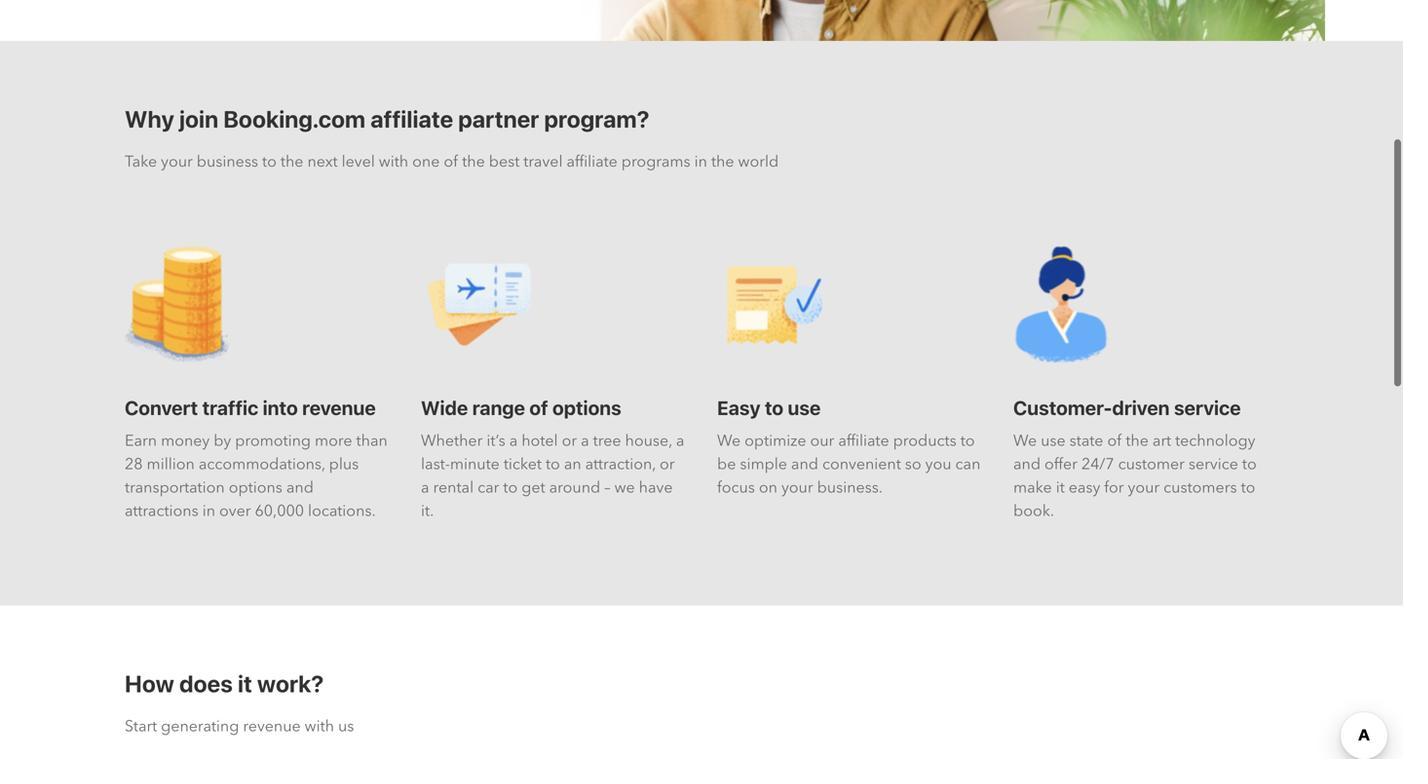 Task type: describe. For each thing, give the bounding box(es) containing it.
the left next
[[281, 151, 304, 172]]

take your business to the next level with one of the best travel affiliate programs in the world
[[125, 151, 779, 172]]

work?
[[257, 670, 324, 697]]

easy
[[717, 396, 761, 419]]

get
[[522, 477, 545, 499]]

promoting
[[235, 430, 311, 452]]

world
[[738, 151, 779, 172]]

of inside the we use state of the art technology and offer 24/7 customer service to make it easy for your customers to book.
[[1108, 430, 1122, 452]]

you
[[926, 454, 952, 475]]

next
[[307, 151, 338, 172]]

affiliate for our
[[838, 430, 889, 452]]

one
[[412, 151, 440, 172]]

so
[[905, 454, 922, 475]]

range
[[472, 396, 525, 419]]

we use state of the art technology and offer 24/7 customer service to make it easy for your customers to book.
[[1014, 430, 1257, 522]]

0 vertical spatial service
[[1174, 396, 1241, 419]]

join
[[179, 105, 218, 133]]

locations.
[[308, 500, 376, 522]]

use inside the we use state of the art technology and offer 24/7 customer service to make it easy for your customers to book.
[[1041, 430, 1066, 452]]

customer-driven service
[[1014, 396, 1241, 419]]

the left world
[[711, 151, 734, 172]]

our
[[810, 430, 835, 452]]

have
[[639, 477, 673, 499]]

to left an
[[546, 454, 560, 475]]

to up optimize
[[765, 396, 784, 419]]

1 vertical spatial of
[[530, 396, 548, 419]]

partner
[[458, 105, 539, 133]]

ticket
[[504, 454, 542, 475]]

a left tree
[[581, 430, 589, 452]]

28
[[125, 454, 143, 475]]

by
[[214, 430, 231, 452]]

generating
[[161, 716, 239, 737]]

over
[[219, 500, 251, 522]]

money
[[161, 430, 210, 452]]

a right it's
[[509, 430, 518, 452]]

accommodations,
[[199, 454, 325, 475]]

traffic
[[202, 396, 258, 419]]

travel
[[524, 151, 563, 172]]

customers
[[1164, 477, 1237, 499]]

products
[[893, 430, 957, 452]]

million
[[147, 454, 195, 475]]

customer
[[1118, 454, 1185, 475]]

whether
[[421, 430, 483, 452]]

state
[[1070, 430, 1104, 452]]

easy
[[1069, 477, 1101, 499]]

attraction,
[[585, 454, 656, 475]]

plus
[[329, 454, 359, 475]]

into
[[263, 396, 298, 419]]

wide range of options
[[421, 396, 622, 419]]

does
[[179, 670, 233, 697]]

0 horizontal spatial use
[[788, 396, 821, 419]]

art
[[1153, 430, 1171, 452]]

how does it work?
[[125, 670, 324, 697]]

minute
[[450, 454, 500, 475]]

start
[[125, 716, 157, 737]]

wide
[[421, 396, 468, 419]]

business
[[197, 151, 258, 172]]

to right business
[[262, 151, 277, 172]]

convert
[[125, 396, 198, 419]]

business.
[[817, 477, 883, 499]]

1 vertical spatial with
[[305, 716, 334, 737]]

transportation
[[125, 477, 225, 499]]

we for easy to use
[[717, 430, 741, 452]]

programs
[[622, 151, 691, 172]]

simple
[[740, 454, 787, 475]]

focus
[[717, 477, 755, 499]]

to inside we optimize our affiliate products to be simple and convenient so you can focus on your business.
[[961, 430, 975, 452]]

driven
[[1112, 396, 1170, 419]]

60,000
[[255, 500, 304, 522]]

tree
[[593, 430, 621, 452]]

your inside the we use state of the art technology and offer 24/7 customer service to make it easy for your customers to book.
[[1128, 477, 1160, 499]]

last-
[[421, 454, 450, 475]]

1 horizontal spatial with
[[379, 151, 408, 172]]

options inside earn money by promoting more than 28 million accommodations, plus transportation options and attractions in over 60,000 locations.
[[229, 477, 282, 499]]

the left best
[[462, 151, 485, 172]]

1 vertical spatial revenue
[[243, 716, 301, 737]]

house,
[[625, 430, 672, 452]]

it.
[[421, 500, 434, 522]]

customer-
[[1014, 396, 1112, 419]]

to down technology
[[1242, 454, 1257, 475]]

attractions
[[125, 500, 199, 522]]



Task type: vqa. For each thing, say whether or not it's contained in the screenshot.
'revenue'
yes



Task type: locate. For each thing, give the bounding box(es) containing it.
an
[[564, 454, 581, 475]]

or up an
[[562, 430, 577, 452]]

on
[[759, 477, 778, 499]]

affiliate
[[371, 105, 453, 133], [567, 151, 618, 172], [838, 430, 889, 452]]

take
[[125, 151, 157, 172]]

1 horizontal spatial it
[[1056, 477, 1065, 499]]

1 vertical spatial affiliate
[[567, 151, 618, 172]]

1 vertical spatial service
[[1189, 454, 1239, 475]]

booking.com
[[223, 105, 366, 133]]

affiliate down program?
[[567, 151, 618, 172]]

it down offer
[[1056, 477, 1065, 499]]

0 horizontal spatial with
[[305, 716, 334, 737]]

and inside the we use state of the art technology and offer 24/7 customer service to make it easy for your customers to book.
[[1014, 454, 1041, 475]]

affiliate for booking.com
[[371, 105, 453, 133]]

1 horizontal spatial in
[[695, 151, 707, 172]]

0 horizontal spatial options
[[229, 477, 282, 499]]

and inside we optimize our affiliate products to be simple and convenient so you can focus on your business.
[[791, 454, 819, 475]]

0 vertical spatial it
[[1056, 477, 1065, 499]]

it's
[[487, 430, 505, 452]]

convenient
[[822, 454, 901, 475]]

your
[[161, 151, 193, 172], [782, 477, 813, 499], [1128, 477, 1160, 499]]

we
[[717, 430, 741, 452], [1014, 430, 1037, 452]]

the
[[281, 151, 304, 172], [462, 151, 485, 172], [711, 151, 734, 172], [1126, 430, 1149, 452]]

and up 'make'
[[1014, 454, 1041, 475]]

us
[[338, 716, 354, 737]]

we inside the we use state of the art technology and offer 24/7 customer service to make it easy for your customers to book.
[[1014, 430, 1037, 452]]

use up our
[[788, 396, 821, 419]]

your down customer
[[1128, 477, 1160, 499]]

service down technology
[[1189, 454, 1239, 475]]

be
[[717, 454, 736, 475]]

0 horizontal spatial and
[[286, 477, 314, 499]]

we inside we optimize our affiliate products to be simple and convenient so you can focus on your business.
[[717, 430, 741, 452]]

hotel
[[522, 430, 558, 452]]

we for customer-driven service
[[1014, 430, 1037, 452]]

1 vertical spatial it
[[238, 670, 252, 697]]

1 we from the left
[[717, 430, 741, 452]]

1 vertical spatial in
[[202, 500, 215, 522]]

it right does
[[238, 670, 252, 697]]

optimize
[[745, 430, 806, 452]]

a right house, on the bottom left of page
[[676, 430, 685, 452]]

1 horizontal spatial use
[[1041, 430, 1066, 452]]

and inside earn money by promoting more than 28 million accommodations, plus transportation options and attractions in over 60,000 locations.
[[286, 477, 314, 499]]

earn money by promoting more than 28 million accommodations, plus transportation options and attractions in over 60,000 locations.
[[125, 430, 388, 522]]

1 horizontal spatial of
[[530, 396, 548, 419]]

0 vertical spatial options
[[553, 396, 622, 419]]

it inside the we use state of the art technology and offer 24/7 customer service to make it easy for your customers to book.
[[1056, 477, 1065, 499]]

1 horizontal spatial revenue
[[302, 396, 376, 419]]

best
[[489, 151, 520, 172]]

0 vertical spatial of
[[444, 151, 458, 172]]

service up technology
[[1174, 396, 1241, 419]]

of
[[444, 151, 458, 172], [530, 396, 548, 419], [1108, 430, 1122, 452]]

24/7
[[1082, 454, 1115, 475]]

0 horizontal spatial in
[[202, 500, 215, 522]]

affiliate up convenient
[[838, 430, 889, 452]]

0 horizontal spatial your
[[161, 151, 193, 172]]

and up 60,000
[[286, 477, 314, 499]]

0 vertical spatial use
[[788, 396, 821, 419]]

0 horizontal spatial revenue
[[243, 716, 301, 737]]

to right the car
[[503, 477, 518, 499]]

to right the customers
[[1241, 477, 1256, 499]]

earn
[[125, 430, 157, 452]]

2 horizontal spatial your
[[1128, 477, 1160, 499]]

we optimize our affiliate products to be simple and convenient so you can focus on your business.
[[717, 430, 981, 499]]

0 horizontal spatial affiliate
[[371, 105, 453, 133]]

1 horizontal spatial affiliate
[[567, 151, 618, 172]]

your inside we optimize our affiliate products to be simple and convenient so you can focus on your business.
[[782, 477, 813, 499]]

–
[[604, 477, 611, 499]]

why join booking.com affiliate partner program?
[[125, 105, 650, 133]]

we up be
[[717, 430, 741, 452]]

around
[[549, 477, 600, 499]]

affiliate inside we optimize our affiliate products to be simple and convenient so you can focus on your business.
[[838, 430, 889, 452]]

affiliate up the one
[[371, 105, 453, 133]]

whether it's a hotel or a tree house, a last-minute ticket to an attraction, or a rental car to get around – we have it.
[[421, 430, 685, 522]]

of right state
[[1108, 430, 1122, 452]]

0 horizontal spatial or
[[562, 430, 577, 452]]

to up can
[[961, 430, 975, 452]]

0 horizontal spatial it
[[238, 670, 252, 697]]

more
[[315, 430, 352, 452]]

1 vertical spatial use
[[1041, 430, 1066, 452]]

0 horizontal spatial we
[[717, 430, 741, 452]]

service
[[1174, 396, 1241, 419], [1189, 454, 1239, 475]]

easy to use
[[717, 396, 821, 419]]

we up 'make'
[[1014, 430, 1037, 452]]

why
[[125, 105, 174, 133]]

0 vertical spatial revenue
[[302, 396, 376, 419]]

0 vertical spatial affiliate
[[371, 105, 453, 133]]

2 horizontal spatial affiliate
[[838, 430, 889, 452]]

the left art on the bottom
[[1126, 430, 1149, 452]]

2 vertical spatial affiliate
[[838, 430, 889, 452]]

use up offer
[[1041, 430, 1066, 452]]

options down "accommodations,"
[[229, 477, 282, 499]]

0 horizontal spatial of
[[444, 151, 458, 172]]

2 horizontal spatial of
[[1108, 430, 1122, 452]]

with left us
[[305, 716, 334, 737]]

offer
[[1045, 454, 1078, 475]]

book.
[[1014, 500, 1055, 522]]

a up it. on the bottom left of the page
[[421, 477, 429, 499]]

in inside earn money by promoting more than 28 million accommodations, plus transportation options and attractions in over 60,000 locations.
[[202, 500, 215, 522]]

how
[[125, 670, 174, 697]]

revenue up more
[[302, 396, 376, 419]]

in
[[695, 151, 707, 172], [202, 500, 215, 522]]

with
[[379, 151, 408, 172], [305, 716, 334, 737]]

of up hotel
[[530, 396, 548, 419]]

your right take
[[161, 151, 193, 172]]

1 horizontal spatial or
[[660, 454, 675, 475]]

can
[[956, 454, 981, 475]]

use
[[788, 396, 821, 419], [1041, 430, 1066, 452]]

program?
[[544, 105, 650, 133]]

1 horizontal spatial your
[[782, 477, 813, 499]]

convert traffic into revenue
[[125, 396, 376, 419]]

revenue down work? in the bottom of the page
[[243, 716, 301, 737]]

2 we from the left
[[1014, 430, 1037, 452]]

level
[[342, 151, 375, 172]]

than
[[356, 430, 388, 452]]

rental
[[433, 477, 474, 499]]

1 horizontal spatial we
[[1014, 430, 1037, 452]]

it
[[1056, 477, 1065, 499], [238, 670, 252, 697]]

a
[[509, 430, 518, 452], [581, 430, 589, 452], [676, 430, 685, 452], [421, 477, 429, 499]]

0 vertical spatial or
[[562, 430, 577, 452]]

make
[[1014, 477, 1052, 499]]

for
[[1104, 477, 1124, 499]]

1 horizontal spatial options
[[553, 396, 622, 419]]

start generating revenue with us
[[125, 716, 354, 737]]

your right on
[[782, 477, 813, 499]]

1 vertical spatial or
[[660, 454, 675, 475]]

with left the one
[[379, 151, 408, 172]]

car
[[478, 477, 499, 499]]

or up have
[[660, 454, 675, 475]]

0 vertical spatial with
[[379, 151, 408, 172]]

2 vertical spatial of
[[1108, 430, 1122, 452]]

in right programs
[[695, 151, 707, 172]]

the inside the we use state of the art technology and offer 24/7 customer service to make it easy for your customers to book.
[[1126, 430, 1149, 452]]

options up tree
[[553, 396, 622, 419]]

2 horizontal spatial and
[[1014, 454, 1041, 475]]

we
[[615, 477, 635, 499]]

or
[[562, 430, 577, 452], [660, 454, 675, 475]]

1 horizontal spatial and
[[791, 454, 819, 475]]

service inside the we use state of the art technology and offer 24/7 customer service to make it easy for your customers to book.
[[1189, 454, 1239, 475]]

0 vertical spatial in
[[695, 151, 707, 172]]

1 vertical spatial options
[[229, 477, 282, 499]]

of right the one
[[444, 151, 458, 172]]

technology
[[1175, 430, 1256, 452]]

in left over
[[202, 500, 215, 522]]

and down our
[[791, 454, 819, 475]]

options
[[553, 396, 622, 419], [229, 477, 282, 499]]



